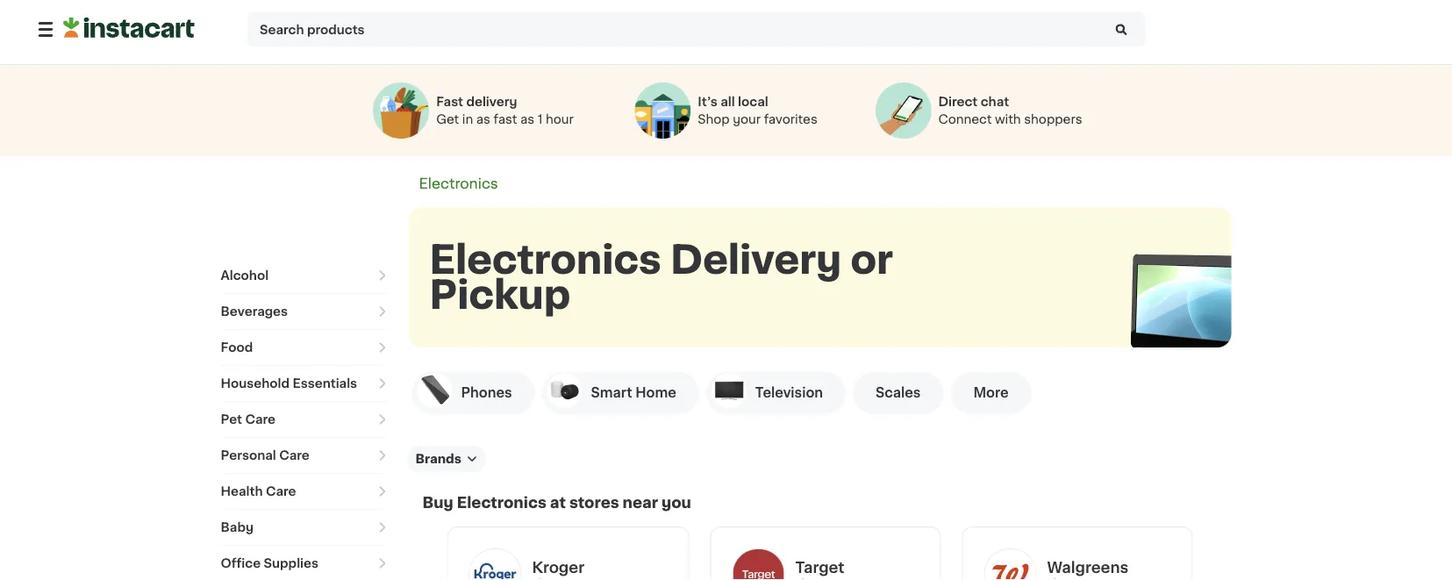 Task type: locate. For each thing, give the bounding box(es) containing it.
care for health care
[[266, 486, 296, 498]]

alcohol link
[[221, 259, 388, 294]]

health care link
[[221, 474, 388, 510]]

electronics link
[[419, 177, 498, 191]]

walgreens
[[1048, 561, 1129, 576]]

household essentials link
[[221, 366, 388, 402]]

direct
[[939, 96, 978, 108]]

baby
[[221, 522, 254, 534]]

1 vertical spatial electronics
[[430, 241, 662, 279]]

electronics delivery or pickup image
[[1026, 208, 1289, 471]]

kroger link
[[459, 539, 678, 580]]

None search field
[[248, 12, 1146, 47]]

pickup
[[430, 277, 571, 314]]

brands
[[416, 453, 462, 466]]

fast
[[436, 96, 464, 108]]

food link
[[221, 331, 388, 366]]

household essentials
[[221, 378, 357, 390]]

electronics
[[419, 177, 498, 191], [430, 241, 662, 279], [457, 496, 547, 511]]

open main menu image
[[35, 19, 56, 40]]

delivery
[[467, 96, 517, 108]]

it's all local
[[698, 96, 769, 108]]

care
[[245, 414, 276, 426], [279, 450, 310, 462], [266, 486, 296, 498]]

brands button
[[409, 446, 485, 473]]

alcohol
[[221, 270, 269, 282]]

phones link
[[412, 373, 535, 415]]

0 vertical spatial care
[[245, 414, 276, 426]]

electronics delivery or pickup
[[430, 241, 894, 314]]

baby link
[[221, 510, 388, 546]]

or
[[851, 241, 894, 279]]

phones image
[[417, 374, 453, 409]]

personal care
[[221, 450, 310, 462]]

essentials
[[293, 378, 357, 390]]

television image
[[712, 374, 747, 409]]

1 vertical spatial care
[[279, 450, 310, 462]]

care up health care link
[[279, 450, 310, 462]]

2 vertical spatial electronics
[[457, 496, 547, 511]]

personal
[[221, 450, 276, 462]]

pet
[[221, 414, 242, 426]]

smart home
[[591, 387, 677, 400]]

2 vertical spatial care
[[266, 486, 296, 498]]

delivery
[[671, 241, 842, 279]]

television link
[[706, 373, 846, 415]]

target link
[[722, 539, 930, 580]]

instacart home image
[[63, 18, 195, 39]]

office supplies link
[[221, 546, 388, 580]]

care right health
[[266, 486, 296, 498]]

supplies
[[264, 558, 319, 570]]

kroger
[[532, 561, 585, 576]]

electronics inside electronics delivery or pickup
[[430, 241, 662, 279]]

phones
[[461, 387, 512, 400]]

more button
[[951, 373, 1032, 415]]

chat
[[981, 96, 1010, 108]]

care right pet
[[245, 414, 276, 426]]

pet care link
[[221, 402, 388, 438]]

buy electronics at stores near you
[[423, 496, 692, 511]]

target
[[796, 561, 845, 576]]

beverages link
[[221, 295, 388, 330]]

kroger image
[[469, 549, 522, 580]]

0 vertical spatial electronics
[[419, 177, 498, 191]]



Task type: describe. For each thing, give the bounding box(es) containing it.
office
[[221, 558, 261, 570]]

all
[[721, 96, 735, 108]]

near
[[623, 496, 658, 511]]

care for pet care
[[245, 414, 276, 426]]

health
[[221, 486, 263, 498]]

scales link
[[853, 373, 944, 415]]

walgreens image
[[984, 549, 1037, 580]]

Search products search field
[[248, 12, 1146, 47]]

smart
[[591, 387, 633, 400]]

target image
[[733, 549, 785, 580]]

it's
[[698, 96, 718, 108]]

personal care link
[[221, 438, 388, 474]]

household
[[221, 378, 290, 390]]

electronics for the electronics link
[[419, 177, 498, 191]]

search icon image
[[1114, 22, 1130, 38]]

pet care
[[221, 414, 276, 426]]

fast delivery
[[436, 96, 517, 108]]

stores
[[570, 496, 619, 511]]

home
[[636, 387, 677, 400]]

scales
[[876, 387, 921, 400]]

local
[[738, 96, 769, 108]]

care for personal care
[[279, 450, 310, 462]]

at
[[550, 496, 566, 511]]

walgreens link
[[974, 539, 1182, 580]]

office supplies
[[221, 558, 319, 570]]

food
[[221, 342, 253, 354]]

beverages
[[221, 306, 288, 318]]

buy
[[423, 496, 454, 511]]

television
[[756, 387, 823, 400]]

you
[[662, 496, 692, 511]]

direct chat
[[939, 96, 1010, 108]]

more
[[974, 387, 1009, 400]]

health care
[[221, 486, 296, 498]]

smart home link
[[542, 373, 699, 415]]

electronics for electronics delivery or pickup
[[430, 241, 662, 279]]

smart home image
[[547, 374, 583, 409]]



Task type: vqa. For each thing, say whether or not it's contained in the screenshot.
'4' associated with Mountain Dairy Reduced Fat Milk
no



